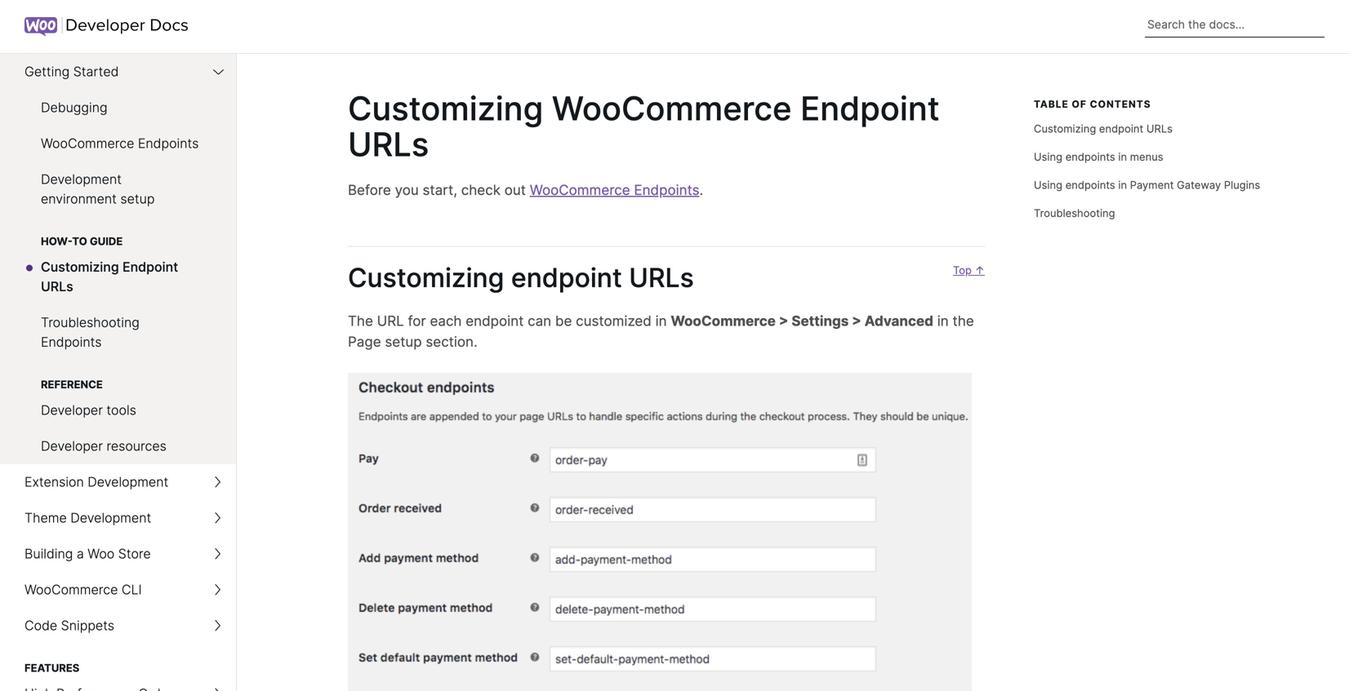 Task type: describe. For each thing, give the bounding box(es) containing it.
advanced
[[865, 313, 933, 330]]

endpoints for troubleshooting endpoints
[[41, 334, 102, 350]]

endpoint for table of contents
[[1099, 122, 1144, 135]]

development environment setup
[[41, 172, 155, 207]]

each
[[430, 313, 462, 330]]

for
[[408, 313, 426, 330]]

customizing endpoint urls link
[[0, 250, 236, 305]]

of
[[1072, 98, 1087, 110]]

out
[[505, 182, 526, 198]]

extension
[[25, 475, 84, 490]]

woocommerce endpoints
[[41, 136, 199, 152]]

development inside development environment setup
[[41, 172, 122, 187]]

getting
[[25, 64, 70, 80]]

section.
[[426, 334, 478, 350]]

in right customized on the left of the page
[[656, 313, 667, 330]]

development for extension
[[88, 475, 168, 490]]

settings
[[792, 313, 849, 330]]

customizing endpoint urls
[[41, 259, 178, 295]]

troubleshooting endpoints
[[41, 315, 140, 350]]

woo
[[88, 546, 115, 562]]

table of contents
[[1034, 98, 1151, 110]]

0 vertical spatial woocommerce endpoints link
[[0, 126, 236, 162]]

how-to guide link
[[0, 217, 236, 250]]

how-to guide
[[41, 235, 123, 248]]

customizing endpoint urls for before you start, check out
[[348, 262, 694, 294]]

before you start, check out woocommerce endpoints .
[[348, 182, 703, 198]]

developer resources
[[41, 439, 166, 455]]

table of contents element
[[1034, 98, 1271, 227]]

customizing endpoint urls for table of contents
[[1034, 122, 1173, 135]]

be
[[555, 313, 572, 330]]

started
[[73, 64, 119, 80]]

using endpoints in payment gateway plugins
[[1034, 179, 1260, 191]]

in left menus
[[1118, 150, 1127, 163]]

a
[[77, 546, 84, 562]]

endpoints inside customizing woocommerce endpoint urls element
[[634, 182, 700, 198]]

extension development link
[[0, 465, 236, 501]]

setup inside development environment setup
[[120, 191, 155, 207]]

can
[[528, 313, 551, 330]]

developer tools link
[[0, 393, 236, 429]]

url
[[377, 313, 404, 330]]

features link
[[0, 644, 236, 677]]

troubleshooting link
[[1034, 199, 1271, 227]]

features
[[25, 662, 79, 675]]

endpoints for woocommerce endpoints
[[138, 136, 199, 152]]

using endpoints in menus
[[1034, 150, 1163, 163]]

urls inside table of contents element
[[1147, 122, 1173, 135]]

plugins
[[1224, 179, 1260, 191]]

environment
[[41, 191, 117, 207]]

debugging
[[41, 100, 108, 116]]

menus
[[1130, 150, 1163, 163]]

getting started link
[[0, 54, 236, 90]]

woocommerce cli
[[25, 582, 142, 598]]

1 horizontal spatial woocommerce endpoints link
[[530, 182, 700, 198]]

the
[[348, 313, 373, 330]]

you
[[395, 182, 419, 198]]

building a woo store link
[[0, 537, 236, 573]]

customized
[[576, 313, 652, 330]]

2 vertical spatial endpoint
[[466, 313, 524, 330]]

building a woo store
[[25, 546, 151, 562]]

tools
[[107, 403, 136, 419]]

using endpoints in payment gateway plugins link
[[1034, 171, 1271, 199]]



Task type: vqa. For each thing, say whether or not it's contained in the screenshot.
the bottom light Icon
no



Task type: locate. For each thing, give the bounding box(es) containing it.
1 vertical spatial developer
[[41, 439, 103, 455]]

urls down how-
[[41, 279, 73, 295]]

setup down url
[[385, 334, 422, 350]]

troubleshooting for troubleshooting endpoints
[[41, 315, 140, 331]]

theme development
[[25, 510, 151, 526]]

urls
[[1147, 122, 1173, 135], [348, 125, 429, 164], [629, 262, 694, 294], [41, 279, 73, 295]]

customizing endpoint urls link for table of contents
[[1034, 115, 1271, 143]]

2 developer from the top
[[41, 439, 103, 455]]

0 horizontal spatial endpoint
[[122, 259, 178, 275]]

resources
[[107, 439, 166, 455]]

endpoints down debugging link
[[138, 136, 199, 152]]

1 vertical spatial endpoint
[[511, 262, 622, 294]]

code
[[25, 618, 57, 634]]

code snippets link
[[0, 608, 236, 644]]

endpoint down contents
[[1099, 122, 1144, 135]]

urls up using endpoints in menus link
[[1147, 122, 1173, 135]]

using down using endpoints in menus at the right top of the page
[[1034, 179, 1063, 191]]

endpoint
[[800, 89, 940, 128], [122, 259, 178, 275]]

woocommerce endpoints link
[[0, 126, 236, 162], [530, 182, 700, 198]]

troubleshooting down 'customizing endpoint urls' at top left
[[41, 315, 140, 331]]

1 endpoints from the top
[[1066, 150, 1115, 163]]

in left the
[[937, 313, 949, 330]]

endpoint inside table of contents element
[[1099, 122, 1144, 135]]

customizing endpoint urls
[[1034, 122, 1173, 135], [348, 262, 694, 294]]

endpoints down using endpoints in menus at the right top of the page
[[1066, 179, 1115, 191]]

the
[[953, 313, 974, 330]]

customizing endpoint urls link for before you start, check out
[[320, 262, 694, 294]]

woocommerce cli link
[[0, 573, 236, 608]]

0 vertical spatial endpoints
[[138, 136, 199, 152]]

endpoints up "reference"
[[41, 334, 102, 350]]

1 vertical spatial customizing endpoint urls link
[[320, 262, 694, 294]]

development for theme
[[70, 510, 151, 526]]

using endpoints in menus link
[[1034, 143, 1271, 171]]

endpoint for before you start, check out
[[511, 262, 622, 294]]

0 vertical spatial customizing endpoint urls
[[1034, 122, 1173, 135]]

woocommerce endpoints link down customizing woocommerce endpoint urls
[[530, 182, 700, 198]]

page
[[348, 334, 381, 350]]

using down table
[[1034, 150, 1063, 163]]

before
[[348, 182, 391, 198]]

troubleshooting
[[1034, 207, 1115, 219], [41, 315, 140, 331]]

0 vertical spatial developer
[[41, 403, 103, 419]]

troubleshooting endpoints link
[[0, 305, 236, 361]]

troubleshooting down using endpoints in menus at the right top of the page
[[1034, 207, 1115, 219]]

in left payment
[[1118, 179, 1127, 191]]

endpoint up be
[[511, 262, 622, 294]]

1 horizontal spatial endpoint
[[800, 89, 940, 128]]

1 horizontal spatial endpoints
[[138, 136, 199, 152]]

using for using endpoints in payment gateway plugins
[[1034, 179, 1063, 191]]

developer down developer tools
[[41, 439, 103, 455]]

developer
[[41, 403, 103, 419], [41, 439, 103, 455]]

1 vertical spatial woocommerce endpoints link
[[530, 182, 700, 198]]

in inside in the page setup section.
[[937, 313, 949, 330]]

theme
[[25, 510, 67, 526]]

> right settings
[[852, 313, 862, 330]]

urls up you
[[348, 125, 429, 164]]

to
[[72, 235, 87, 248]]

building
[[25, 546, 73, 562]]

1 horizontal spatial >
[[852, 313, 862, 330]]

start,
[[423, 182, 457, 198]]

2 endpoints from the top
[[1066, 179, 1115, 191]]

0 horizontal spatial customizing endpoint urls
[[348, 262, 694, 294]]

customizing inside 'customizing endpoint urls'
[[41, 259, 119, 275]]

1 vertical spatial troubleshooting
[[41, 315, 140, 331]]

endpoints down customizing woocommerce endpoint urls
[[634, 182, 700, 198]]

endpoint inside 'customizing endpoint urls'
[[122, 259, 178, 275]]

endpoints
[[1066, 150, 1115, 163], [1066, 179, 1115, 191]]

endpoint left can
[[466, 313, 524, 330]]

woocommerce endpoints link up development environment setup
[[0, 126, 236, 162]]

urls inside 'customizing endpoint urls'
[[41, 279, 73, 295]]

developer tools
[[41, 403, 136, 419]]

0 vertical spatial troubleshooting
[[1034, 207, 1115, 219]]

1 vertical spatial endpoint
[[122, 259, 178, 275]]

endpoints for payment
[[1066, 179, 1115, 191]]

development environment setup link
[[0, 162, 236, 217]]

development
[[41, 172, 122, 187], [88, 475, 168, 490], [70, 510, 151, 526]]

1 vertical spatial endpoints
[[634, 182, 700, 198]]

.
[[700, 182, 703, 198]]

0 horizontal spatial endpoints
[[41, 334, 102, 350]]

customizing endpoint urls link
[[1034, 115, 1271, 143], [320, 262, 694, 294]]

1 horizontal spatial customizing endpoint urls link
[[1034, 115, 1271, 143]]

>
[[779, 313, 788, 330], [852, 313, 862, 330]]

0 horizontal spatial troubleshooting
[[41, 315, 140, 331]]

0 vertical spatial development
[[41, 172, 122, 187]]

customizing endpoint urls link up menus
[[1034, 115, 1271, 143]]

customizing endpoint urls inside customizing endpoint urls link
[[1034, 122, 1173, 135]]

customizing endpoint urls link up can
[[320, 262, 694, 294]]

endpoints image
[[348, 373, 972, 692]]

0 vertical spatial setup
[[120, 191, 155, 207]]

1 vertical spatial endpoints
[[1066, 179, 1115, 191]]

None search field
[[1145, 12, 1325, 38]]

customizing endpoint urls inside customizing woocommerce endpoint urls element
[[348, 262, 694, 294]]

top ↑
[[953, 264, 985, 277]]

customizing endpoint urls down table of contents
[[1034, 122, 1173, 135]]

cli
[[122, 582, 142, 598]]

development down resources
[[88, 475, 168, 490]]

top ↑ link
[[944, 263, 985, 311]]

2 using from the top
[[1034, 179, 1063, 191]]

endpoints inside troubleshooting endpoints
[[41, 334, 102, 350]]

check
[[461, 182, 501, 198]]

contents
[[1090, 98, 1151, 110]]

development down extension development link
[[70, 510, 151, 526]]

woocommerce
[[552, 89, 792, 128], [41, 136, 134, 152], [530, 182, 630, 198], [671, 313, 776, 330], [25, 582, 118, 598]]

code snippets
[[25, 618, 114, 634]]

0 horizontal spatial customizing endpoint urls link
[[320, 262, 694, 294]]

endpoints down table of contents
[[1066, 150, 1115, 163]]

1 using from the top
[[1034, 150, 1063, 163]]

developer resources link
[[0, 429, 236, 465]]

in the page setup section.
[[348, 313, 974, 350]]

0 vertical spatial customizing endpoint urls link
[[1034, 115, 1271, 143]]

1 vertical spatial setup
[[385, 334, 422, 350]]

search search field
[[1145, 12, 1325, 38]]

0 horizontal spatial >
[[779, 313, 788, 330]]

guide
[[90, 235, 123, 248]]

store
[[118, 546, 151, 562]]

2 horizontal spatial endpoints
[[634, 182, 700, 198]]

using for using endpoints in menus
[[1034, 150, 1063, 163]]

customizing endpoint urls up can
[[348, 262, 694, 294]]

developer inside 'link'
[[41, 403, 103, 419]]

0 vertical spatial using
[[1034, 150, 1063, 163]]

customizing
[[348, 89, 543, 128], [1034, 122, 1096, 135], [41, 259, 119, 275], [348, 262, 504, 294]]

1 horizontal spatial setup
[[385, 334, 422, 350]]

0 horizontal spatial woocommerce endpoints link
[[0, 126, 236, 162]]

endpoints
[[138, 136, 199, 152], [634, 182, 700, 198], [41, 334, 102, 350]]

development up 'environment' in the left top of the page
[[41, 172, 122, 187]]

0 vertical spatial endpoint
[[800, 89, 940, 128]]

developer down "reference"
[[41, 403, 103, 419]]

1 > from the left
[[779, 313, 788, 330]]

getting started
[[25, 64, 119, 80]]

customizing woocommerce endpoint urls
[[348, 89, 940, 164]]

1 horizontal spatial customizing endpoint urls
[[1034, 122, 1173, 135]]

reference
[[41, 379, 103, 391]]

theme development link
[[0, 501, 236, 537]]

extension development
[[25, 475, 168, 490]]

0 vertical spatial endpoints
[[1066, 150, 1115, 163]]

1 horizontal spatial troubleshooting
[[1034, 207, 1115, 219]]

troubleshooting inside table of contents element
[[1034, 207, 1115, 219]]

1 vertical spatial development
[[88, 475, 168, 490]]

customizing inside table of contents element
[[1034, 122, 1096, 135]]

0 vertical spatial endpoint
[[1099, 122, 1144, 135]]

setup
[[120, 191, 155, 207], [385, 334, 422, 350]]

the url for each endpoint can be customized in woocommerce > settings > advanced
[[348, 313, 933, 330]]

2 vertical spatial development
[[70, 510, 151, 526]]

customizing woocommerce endpoint urls element
[[320, 89, 985, 692]]

↑
[[975, 264, 985, 277]]

top
[[953, 264, 972, 277]]

troubleshooting for troubleshooting
[[1034, 207, 1115, 219]]

2 vertical spatial endpoints
[[41, 334, 102, 350]]

> left settings
[[779, 313, 788, 330]]

1 vertical spatial using
[[1034, 179, 1063, 191]]

setup up how-to guide link
[[120, 191, 155, 207]]

setup inside in the page setup section.
[[385, 334, 422, 350]]

customizing inside customizing woocommerce endpoint urls
[[348, 89, 543, 128]]

payment
[[1130, 179, 1174, 191]]

debugging link
[[0, 90, 236, 126]]

snippets
[[61, 618, 114, 634]]

2 > from the left
[[852, 313, 862, 330]]

table
[[1034, 98, 1069, 110]]

urls inside customizing woocommerce endpoint urls
[[348, 125, 429, 164]]

endpoints for menus
[[1066, 150, 1115, 163]]

1 vertical spatial customizing endpoint urls
[[348, 262, 694, 294]]

gateway
[[1177, 179, 1221, 191]]

in
[[1118, 150, 1127, 163], [1118, 179, 1127, 191], [656, 313, 667, 330], [937, 313, 949, 330]]

urls up the url for each endpoint can be customized in woocommerce > settings > advanced
[[629, 262, 694, 294]]

1 developer from the top
[[41, 403, 103, 419]]

endpoint
[[1099, 122, 1144, 135], [511, 262, 622, 294], [466, 313, 524, 330]]

developer for developer resources
[[41, 439, 103, 455]]

woocommerce inside customizing woocommerce endpoint urls
[[552, 89, 792, 128]]

reference link
[[0, 361, 236, 393]]

0 horizontal spatial setup
[[120, 191, 155, 207]]

endpoint inside customizing woocommerce endpoint urls
[[800, 89, 940, 128]]

developer for developer tools
[[41, 403, 103, 419]]

customizing endpoint urls link inside customizing woocommerce endpoint urls element
[[320, 262, 694, 294]]

how-
[[41, 235, 72, 248]]



